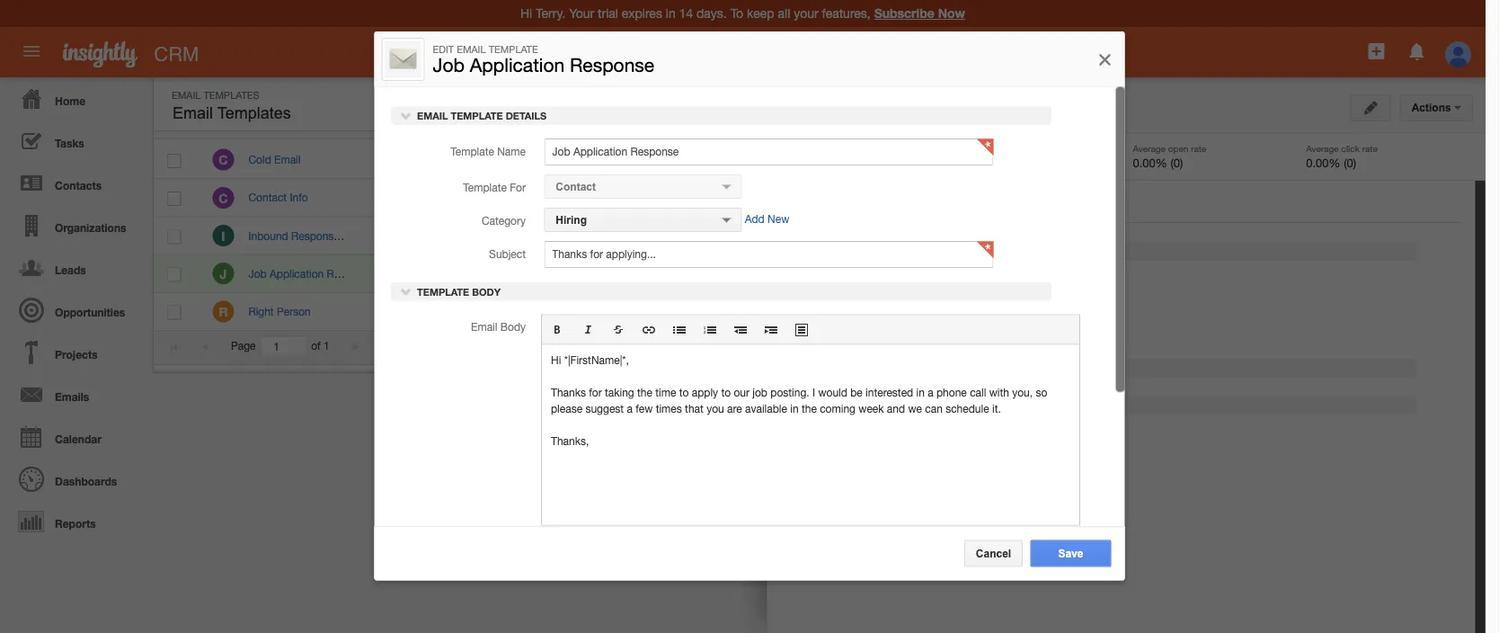 Task type: describe. For each thing, give the bounding box(es) containing it.
cell up items
[[1166, 293, 1211, 331]]

category inside row
[[626, 116, 673, 128]]

reports link
[[4, 500, 144, 542]]

to up the that
[[679, 386, 689, 398]]

cancel button
[[965, 540, 1023, 567]]

click
[[1342, 143, 1360, 153]]

2 c row from the top
[[154, 179, 1211, 217]]

0% cell for r
[[874, 293, 1009, 331]]

pm for can you point me to the right person?
[[1102, 305, 1118, 318]]

emails
[[55, 390, 89, 403]]

pm inside j row
[[1102, 267, 1118, 280]]

us.
[[483, 229, 497, 242]]

delivered 0
[[960, 143, 998, 169]]

to left our
[[721, 386, 731, 398]]

taking
[[605, 386, 634, 398]]

contact inside button
[[556, 180, 596, 192]]

thanks for thanks for contacting us. terry turtle
[[375, 229, 410, 242]]

type
[[811, 116, 834, 128]]

s
[[1226, 213, 1233, 224]]

1 horizontal spatial applying...
[[997, 331, 1047, 344]]

2 1 from the left
[[1122, 340, 1128, 352]]

template inside email template job application response
[[864, 89, 913, 101]]

i inside the thanks for taking the time to apply to our job posting. i would be interested in a phone call with you, so please suggest a few times that you are available in the coming week and we can schedule it.
[[812, 386, 815, 398]]

suggest
[[585, 402, 624, 415]]

do you have time to connect? link
[[375, 153, 519, 166]]

me
[[445, 305, 460, 318]]

call
[[970, 386, 986, 398]]

email inside edit email template job application response
[[457, 43, 486, 55]]

2 horizontal spatial subject
[[888, 331, 924, 344]]

inbound response
[[249, 229, 340, 242]]

email body
[[471, 320, 526, 333]]

you for c
[[391, 153, 409, 166]]

all link
[[539, 38, 593, 70]]

j
[[220, 266, 227, 281]]

*|firstname|*,
[[564, 353, 629, 366]]

thanks for thanks for applying...
[[943, 331, 978, 344]]

edit email template job application response
[[433, 43, 655, 76]]

data
[[1043, 424, 1066, 436]]

leads link
[[4, 246, 144, 289]]

terry turtle link for thanks for contacting us.
[[501, 229, 554, 242]]

pm for do you have time to connect?
[[1102, 153, 1118, 166]]

processing
[[1069, 424, 1122, 436]]

rate for average click rate 0.00% (0)
[[1363, 143, 1378, 153]]

email templates button
[[168, 100, 296, 127]]

delivered
[[960, 143, 998, 153]]

toolbar inside job application response "dialog"
[[542, 315, 1079, 344]]

16- for do you have time to connect?
[[1023, 153, 1039, 166]]

calendar link
[[4, 415, 144, 458]]

16-nov-23 3:07 pm cell for can you point me to the right person?
[[1009, 293, 1166, 331]]

add new link
[[745, 212, 789, 224]]

1 - 5 of 5 items
[[1122, 340, 1195, 352]]

1 1 from the left
[[324, 340, 330, 352]]

contact
[[946, 293, 996, 305]]

0% for c
[[891, 154, 907, 166]]

Name text field
[[544, 138, 993, 165]]

16-nov-23 3:07 pm for do you have time to connect?
[[1023, 153, 1118, 166]]

hiring for hiring cell
[[630, 268, 659, 280]]

data processing addendum link
[[1043, 424, 1178, 436]]

response inside email template job application response
[[969, 100, 1054, 122]]

cell left j
[[154, 255, 199, 293]]

reports
[[55, 517, 96, 530]]

1 vertical spatial templates
[[217, 104, 291, 122]]

connect?
[[474, 153, 519, 166]]

few
[[635, 402, 653, 415]]

0% for r
[[891, 306, 907, 318]]

i row
[[154, 217, 1211, 255]]

thanks for applying... link
[[375, 267, 479, 280]]

subject inside row
[[374, 116, 413, 128]]

sales cell for r
[[613, 293, 748, 331]]

terry turtle for thanks for connecting
[[501, 191, 554, 204]]

average for average open rate 0.00% (0)
[[1133, 143, 1166, 153]]

response inside i row
[[291, 229, 340, 242]]

subscribe
[[875, 6, 935, 21]]

time inside c row
[[438, 153, 459, 166]]

categories
[[1312, 163, 1375, 174]]

terry for thanks for applying...
[[501, 267, 524, 280]]

1 of from the left
[[311, 340, 321, 352]]

0% cell for j
[[874, 255, 1009, 293]]

r
[[219, 304, 228, 319]]

for for thanks for connecting
[[413, 191, 426, 204]]

general cell
[[613, 179, 748, 217]]

that
[[685, 402, 703, 415]]

contact button
[[544, 174, 742, 198]]

coming
[[820, 402, 856, 415]]

terry turtle for can you point me to the right person?
[[501, 305, 554, 318]]

open rate
[[887, 116, 941, 128]]

time inside the thanks for taking the time to apply to our job posting. i would be interested in a phone call with you, so please suggest a few times that you are available in the coming week and we can schedule it.
[[655, 386, 676, 398]]

job application response
[[943, 272, 1069, 285]]

applying... inside j row
[[429, 267, 479, 280]]

23 for do you have time to connect?
[[1063, 153, 1075, 166]]

j link
[[213, 263, 234, 284]]

23 for thanks for connecting
[[1063, 191, 1075, 204]]

average open rate 0.00% (0)
[[1133, 143, 1207, 169]]

owner
[[500, 116, 534, 128]]

contact cell for r
[[748, 293, 874, 331]]

to inside r row
[[463, 305, 473, 318]]

save
[[1059, 547, 1084, 559]]

sales inside sales link
[[1249, 213, 1275, 225]]

body for email body
[[500, 320, 526, 333]]

1 vertical spatial the
[[637, 386, 652, 398]]

dashboards link
[[4, 458, 144, 500]]

notifications image
[[1407, 40, 1429, 62]]

1 c row from the top
[[154, 141, 1211, 179]]

dashboards
[[55, 475, 117, 487]]

apply
[[692, 386, 718, 398]]

for for thanks for applying...
[[981, 331, 994, 344]]

for inside j row
[[413, 267, 426, 280]]

of 1
[[311, 340, 330, 352]]

contact for i
[[762, 229, 800, 242]]

new email template
[[1307, 97, 1411, 109]]

items
[[1169, 340, 1195, 352]]

terry turtle for do you have time to connect?
[[501, 153, 554, 166]]

turtle for thanks for connecting
[[527, 191, 554, 204]]

crm
[[154, 42, 199, 65]]

date
[[1065, 116, 1090, 128]]

application inside edit email template job application response
[[470, 54, 565, 76]]

16-nov-23 3:07 pm for can you point me to the right person?
[[1023, 305, 1118, 318]]

r row
[[154, 293, 1211, 331]]

terry turtle inside j row
[[501, 267, 554, 280]]

1 vertical spatial for
[[908, 292, 924, 305]]

information
[[877, 400, 946, 411]]

job up contact on the top of the page
[[943, 272, 961, 285]]

0% for i
[[891, 230, 907, 242]]

16-nov-23 3:07 pm inside i row
[[1023, 229, 1118, 242]]

sales link
[[1236, 212, 1278, 226]]

times
[[656, 402, 682, 415]]

template inside edit email template job application response
[[489, 43, 538, 55]]

turtle inside i row
[[527, 229, 554, 242]]

blog link
[[523, 424, 545, 436]]

available
[[745, 402, 787, 415]]

for for thanks for contacting us. terry turtle
[[413, 229, 426, 242]]

job application response thanks for applying...
[[249, 267, 479, 280]]

3:07 for thanks for connecting
[[1078, 191, 1099, 204]]

23 for can you point me to the right person?
[[1063, 305, 1075, 318]]

api
[[563, 424, 580, 436]]

sales cell for c
[[613, 141, 748, 179]]

(0) for average click rate 0.00% (0)
[[1344, 156, 1357, 169]]

hiring button
[[544, 207, 742, 231]]

job application response dialog
[[375, 32, 1125, 633]]

0 inside delivered 0
[[960, 156, 967, 169]]

info
[[290, 191, 308, 204]]

template type
[[761, 116, 834, 128]]

nov- for do you have time to connect?
[[1039, 153, 1063, 166]]

template name inside job application response "dialog"
[[450, 144, 526, 157]]

it.
[[992, 402, 1001, 415]]

c link for contact info
[[213, 187, 234, 208]]

blog
[[523, 424, 545, 436]]

hiring cell
[[613, 255, 748, 293]]

16-nov-23 3:07 pm for thanks for connecting
[[1023, 191, 1118, 204]]

16- inside i row
[[1023, 229, 1039, 242]]

contact cell for j
[[748, 255, 874, 293]]

0% cell for c
[[874, 141, 1009, 179]]

hiring down contact on the top of the page
[[943, 312, 971, 324]]

cold email link
[[249, 153, 310, 166]]

turtle for do you have time to connect?
[[527, 153, 554, 166]]

show sidebar image
[[1253, 97, 1266, 110]]

0.00% for average open rate 0.00% (0)
[[1133, 156, 1168, 169]]

for for thanks for taking the time to apply to our job posting. i would be interested in a phone call with you, so please suggest a few times that you are available in the coming week and we can schedule it.
[[589, 386, 602, 398]]

you inside the thanks for taking the time to apply to our job posting. i would be interested in a phone call with you, so please suggest a few times that you are available in the coming week and we can schedule it.
[[706, 402, 724, 415]]

navigation containing home
[[0, 77, 144, 542]]

be
[[850, 386, 863, 398]]

right
[[249, 305, 274, 318]]

h
[[1226, 236, 1233, 248]]

Search all data.... text field
[[593, 38, 948, 70]]

general
[[630, 192, 667, 204]]

interested
[[866, 386, 913, 398]]

refresh list image
[[1018, 97, 1035, 109]]

contact info
[[249, 191, 308, 204]]

cold email
[[249, 153, 301, 166]]

i link
[[213, 225, 234, 246]]

email inside row group
[[274, 153, 301, 166]]

can you point me to the right person?
[[375, 305, 558, 318]]

open
[[1169, 143, 1189, 153]]

thanks for contacting us. terry turtle
[[375, 229, 554, 242]]

subscribe now link
[[875, 6, 966, 21]]

16-nov-23 3:07 pm inside j row
[[1023, 267, 1118, 280]]

thanks for connecting
[[375, 191, 482, 204]]



Task type: vqa. For each thing, say whether or not it's contained in the screenshot.
i'm
no



Task type: locate. For each thing, give the bounding box(es) containing it.
1 horizontal spatial i
[[812, 386, 815, 398]]

addendum
[[1125, 424, 1178, 436]]

email inside email template job application response
[[832, 89, 861, 101]]

details
[[505, 110, 546, 121]]

1 0% cell from the top
[[874, 141, 1009, 179]]

row group containing c
[[154, 141, 1211, 331]]

16- for thanks for connecting
[[1023, 191, 1039, 204]]

api link
[[563, 424, 580, 436]]

sales up contact button
[[630, 154, 656, 166]]

terry for can you point me to the right person?
[[501, 305, 524, 318]]

nov- for thanks for connecting
[[1039, 191, 1063, 204]]

4 nov- from the top
[[1039, 267, 1063, 280]]

4 0% from the top
[[891, 306, 907, 318]]

2 of from the left
[[1147, 340, 1157, 352]]

rate right click
[[1363, 143, 1378, 153]]

0 horizontal spatial applying...
[[429, 267, 479, 280]]

1 horizontal spatial template name
[[849, 272, 924, 285]]

(0) inside average click rate 0.00% (0)
[[1344, 156, 1357, 169]]

3:07 inside i row
[[1078, 229, 1099, 242]]

1 vertical spatial name
[[497, 144, 526, 157]]

None checkbox
[[167, 115, 181, 129], [168, 192, 181, 206], [168, 230, 181, 244], [167, 115, 181, 129], [168, 192, 181, 206], [168, 230, 181, 244]]

do
[[375, 153, 388, 166]]

1 horizontal spatial 0
[[960, 156, 967, 169]]

email
[[457, 43, 486, 55], [172, 89, 201, 101], [832, 89, 861, 101], [1332, 97, 1361, 109], [173, 104, 213, 122], [417, 110, 448, 121], [274, 153, 301, 166], [1223, 163, 1254, 174], [471, 320, 497, 333]]

template for left contact on the top of the page
[[862, 292, 924, 305]]

0 horizontal spatial category
[[481, 213, 526, 226]]

contact cell
[[748, 217, 874, 255], [748, 255, 874, 293], [748, 293, 874, 331]]

in down posting. on the right bottom of page
[[790, 402, 799, 415]]

2 vertical spatial you
[[706, 402, 724, 415]]

0 vertical spatial body
[[472, 285, 500, 297]]

average inside average open rate 0.00% (0)
[[1133, 143, 1166, 153]]

terry turtle link down "connect?"
[[501, 191, 554, 204]]

3 3:07 from the top
[[1078, 229, 1099, 242]]

have
[[412, 153, 435, 166]]

for
[[413, 191, 426, 204], [413, 229, 426, 242], [413, 267, 426, 280], [981, 331, 994, 344], [589, 386, 602, 398]]

2 vertical spatial subject
[[888, 331, 924, 344]]

0 vertical spatial applying...
[[429, 267, 479, 280]]

c for cold email
[[219, 152, 228, 167]]

thanks for thanks for taking the time to apply to our job posting. i would be interested in a phone call with you, so please suggest a few times that you are available in the coming week and we can schedule it.
[[551, 386, 586, 398]]

5 terry turtle link from the top
[[501, 305, 554, 318]]

can
[[925, 402, 943, 415]]

thanks for taking the time to apply to our job posting. i would be interested in a phone call with you, so please suggest a few times that you are available in the coming week and we can schedule it.
[[551, 386, 1050, 415]]

0 horizontal spatial average
[[1133, 143, 1166, 153]]

hi
[[551, 353, 561, 366]]

0 vertical spatial c link
[[213, 149, 234, 170]]

row containing name
[[154, 105, 1210, 139]]

2 vertical spatial sales cell
[[613, 293, 748, 331]]

thanks down do
[[375, 191, 410, 204]]

5 right - in the right of the page
[[1138, 340, 1144, 352]]

2 c link from the top
[[213, 187, 234, 208]]

1 vertical spatial you
[[397, 305, 415, 318]]

2 0% cell from the top
[[874, 217, 1009, 255]]

chevron down image up have
[[400, 109, 412, 121]]

hiring for hiring button
[[556, 213, 587, 225]]

0 vertical spatial templates
[[204, 89, 260, 101]]

1 terry from the top
[[501, 153, 524, 166]]

data processing addendum
[[1043, 424, 1178, 436]]

pm inside r row
[[1102, 305, 1118, 318]]

application inside job application response "dialog"
[[541, 314, 1080, 525]]

page
[[231, 340, 256, 352]]

thanks for thanks for connecting
[[375, 191, 410, 204]]

4 terry turtle from the top
[[501, 305, 554, 318]]

0 horizontal spatial template for
[[463, 180, 526, 193]]

terry inside j row
[[501, 267, 524, 280]]

contact cell down the lead 'cell'
[[748, 217, 874, 255]]

0 horizontal spatial subject
[[374, 116, 413, 128]]

save button
[[1031, 540, 1112, 567]]

sales inside r row
[[630, 306, 656, 318]]

template inside row
[[761, 116, 808, 128]]

(0) inside average open rate 0.00% (0)
[[1171, 156, 1184, 169]]

c link for cold email
[[213, 149, 234, 170]]

0 horizontal spatial 5
[[1138, 340, 1144, 352]]

terry for do you have time to connect?
[[501, 153, 524, 166]]

4 terry from the top
[[501, 267, 524, 280]]

1 23 from the top
[[1063, 153, 1075, 166]]

4 16-nov-23 3:07 pm from the top
[[1023, 267, 1118, 280]]

0 vertical spatial you
[[391, 153, 409, 166]]

terry turtle link for do you have time to connect?
[[501, 153, 554, 166]]

2 16- from the top
[[1023, 191, 1039, 204]]

thanks
[[375, 191, 410, 204], [375, 229, 410, 242], [375, 267, 410, 280], [943, 331, 978, 344], [551, 386, 586, 398]]

row
[[154, 105, 1210, 139]]

row group
[[154, 141, 1211, 331]]

average left open
[[1133, 143, 1166, 153]]

Subject text field
[[544, 240, 993, 267]]

right person link
[[249, 305, 320, 318]]

4 pm from the top
[[1102, 267, 1118, 280]]

3 contact cell from the top
[[748, 293, 874, 331]]

pm inside i row
[[1102, 229, 1118, 242]]

actions button
[[1401, 94, 1474, 121]]

hiring down sales link
[[1249, 236, 1277, 248]]

3 pm from the top
[[1102, 229, 1118, 242]]

job up email template details
[[433, 54, 465, 76]]

contact inside c row
[[249, 191, 287, 204]]

1 nov- from the top
[[1039, 153, 1063, 166]]

and
[[887, 402, 905, 415]]

5 terry from the top
[[501, 305, 524, 318]]

i inside row
[[222, 228, 225, 243]]

hiring down contact button
[[556, 213, 587, 225]]

1 0.00% from the left
[[1133, 156, 1168, 169]]

job
[[752, 386, 767, 398]]

c
[[219, 152, 228, 167], [219, 190, 228, 205]]

template body
[[414, 285, 500, 297]]

2 horizontal spatial category
[[880, 312, 924, 324]]

average for average click rate 0.00% (0)
[[1307, 143, 1340, 153]]

projects link
[[4, 331, 144, 373]]

job inside email template job application response
[[832, 100, 864, 122]]

thanks up job application response thanks for applying...
[[375, 229, 410, 242]]

2 0 from the left
[[960, 156, 967, 169]]

the up few
[[637, 386, 652, 398]]

0 vertical spatial i
[[222, 228, 225, 243]]

1 turtle from the top
[[527, 153, 554, 166]]

16-nov-23 3:07 pm cell
[[1009, 141, 1166, 179], [1009, 179, 1166, 217], [1009, 217, 1166, 255], [1009, 255, 1166, 293], [1009, 293, 1166, 331]]

for down contact on the top of the page
[[981, 331, 994, 344]]

subject up interested
[[888, 331, 924, 344]]

to left "connect?"
[[462, 153, 471, 166]]

3 sales cell from the top
[[613, 293, 748, 331]]

time up times
[[655, 386, 676, 398]]

16- for can you point me to the right person?
[[1023, 305, 1039, 318]]

2 terry turtle link from the top
[[501, 191, 554, 204]]

nov- for can you point me to the right person?
[[1039, 305, 1063, 318]]

contact down add new link
[[762, 267, 800, 280]]

1 terry turtle link from the top
[[501, 153, 554, 166]]

cell down delivered 0
[[874, 179, 1009, 217]]

5 nov- from the top
[[1039, 305, 1063, 318]]

contacts link
[[4, 162, 144, 204]]

Search this list... text field
[[795, 90, 997, 117]]

1 contact cell from the top
[[748, 217, 874, 255]]

5 23 from the top
[[1063, 305, 1075, 318]]

application inside email template job application response
[[869, 100, 964, 122]]

opportunities
[[55, 306, 125, 318]]

1 horizontal spatial 5
[[1160, 340, 1166, 352]]

you right do
[[391, 153, 409, 166]]

sales cell for i
[[613, 217, 748, 255]]

0% cell
[[874, 141, 1009, 179], [874, 217, 1009, 255], [874, 255, 1009, 293], [874, 293, 1009, 331]]

16- inside j row
[[1023, 267, 1039, 280]]

contact inside j row
[[762, 267, 800, 280]]

close image
[[1097, 49, 1115, 70]]

you right can
[[397, 305, 415, 318]]

1 horizontal spatial rate
[[1363, 143, 1378, 153]]

job right email template icon
[[832, 100, 864, 122]]

contact down subject text box
[[762, 305, 800, 318]]

c up i link
[[219, 190, 228, 205]]

2 vertical spatial the
[[802, 402, 817, 415]]

sales cell
[[613, 141, 748, 179], [613, 217, 748, 255], [613, 293, 748, 331]]

0% inside i row
[[891, 230, 907, 242]]

cell
[[748, 179, 874, 217], [874, 179, 1009, 217], [1166, 179, 1211, 217], [154, 255, 199, 293], [1166, 293, 1211, 331]]

16-
[[1023, 153, 1039, 166], [1023, 191, 1039, 204], [1023, 229, 1039, 242], [1023, 267, 1039, 280], [1023, 305, 1039, 318]]

4 0% cell from the top
[[874, 293, 1009, 331]]

5 turtle from the top
[[527, 305, 554, 318]]

0 vertical spatial template name
[[450, 144, 526, 157]]

job application response link
[[249, 267, 384, 280]]

would
[[818, 386, 847, 398]]

turtle up person?
[[527, 267, 554, 280]]

sales for c
[[630, 154, 656, 166]]

4 23 from the top
[[1063, 267, 1075, 280]]

cell down lead
[[748, 179, 874, 217]]

c link left cold
[[213, 149, 234, 170]]

response inside edit email template job application response
[[570, 54, 655, 76]]

average inside average click rate 0.00% (0)
[[1307, 143, 1340, 153]]

contact cell down add new link
[[748, 255, 874, 293]]

3 0% cell from the top
[[874, 255, 1009, 293]]

1 c from the top
[[219, 152, 228, 167]]

body
[[472, 285, 500, 297], [500, 320, 526, 333]]

0 horizontal spatial the
[[476, 305, 491, 318]]

applying... up "you,"
[[997, 331, 1047, 344]]

so
[[1036, 386, 1047, 398]]

0 horizontal spatial new
[[767, 212, 789, 224]]

0 horizontal spatial 1
[[324, 340, 330, 352]]

to inside c row
[[462, 153, 471, 166]]

inbound response link
[[249, 229, 349, 242]]

category inside job application response "dialog"
[[481, 213, 526, 226]]

1 terry turtle from the top
[[501, 153, 554, 166]]

of
[[311, 340, 321, 352], [1147, 340, 1157, 352]]

terry turtle link for thanks for applying...
[[501, 267, 554, 280]]

2 turtle from the top
[[527, 191, 554, 204]]

average
[[1133, 143, 1166, 153], [1307, 143, 1340, 153]]

1 average from the left
[[1133, 143, 1166, 153]]

3 terry turtle link from the top
[[501, 229, 554, 242]]

turtle right right
[[527, 305, 554, 318]]

3:07 inside j row
[[1078, 267, 1099, 280]]

i up j link at top left
[[222, 228, 225, 243]]

1 16-nov-23 3:07 pm from the top
[[1023, 153, 1118, 166]]

0 vertical spatial name
[[248, 116, 278, 128]]

0 vertical spatial sales cell
[[613, 141, 748, 179]]

1 horizontal spatial subject
[[489, 247, 526, 259]]

1 horizontal spatial 1
[[1122, 340, 1128, 352]]

0 vertical spatial c
[[219, 152, 228, 167]]

0 horizontal spatial for
[[510, 180, 526, 193]]

16-nov-23 3:07 pm cell for do you have time to connect?
[[1009, 141, 1166, 179]]

2 vertical spatial name
[[896, 272, 924, 285]]

thanks inside j row
[[375, 267, 410, 280]]

0 horizontal spatial i
[[222, 228, 225, 243]]

2 pm from the top
[[1102, 191, 1118, 204]]

0 vertical spatial a
[[928, 386, 934, 398]]

1 16-nov-23 3:07 pm cell from the top
[[1009, 141, 1166, 179]]

terry turtle link for thanks for connecting
[[501, 191, 554, 204]]

1 horizontal spatial the
[[637, 386, 652, 398]]

template for
[[463, 180, 526, 193], [862, 292, 924, 305]]

c left cold
[[219, 152, 228, 167]]

terry turtle up person?
[[501, 267, 554, 280]]

terry turtle inside r row
[[501, 305, 554, 318]]

job inside j row
[[249, 267, 267, 280]]

1 vertical spatial in
[[790, 402, 799, 415]]

average click rate 0.00% (0)
[[1307, 143, 1378, 169]]

week
[[859, 402, 884, 415]]

contacts
[[55, 179, 102, 192]]

chevron down image for email template details
[[400, 109, 412, 121]]

contact up hiring button
[[556, 180, 596, 192]]

for left connecting
[[413, 191, 426, 204]]

0 vertical spatial for
[[510, 180, 526, 193]]

rate right open
[[1192, 143, 1207, 153]]

1 chevron down image from the top
[[400, 109, 412, 121]]

j row
[[154, 255, 1211, 293]]

5 left items
[[1160, 340, 1166, 352]]

0 vertical spatial the
[[476, 305, 491, 318]]

for inside job application response "dialog"
[[510, 180, 526, 193]]

you
[[391, 153, 409, 166], [397, 305, 415, 318], [706, 402, 724, 415]]

chevron down image
[[400, 109, 412, 121], [400, 285, 412, 297]]

application inside j row
[[270, 267, 324, 280]]

for left contacting
[[413, 229, 426, 242]]

email template categories
[[1223, 163, 1375, 174]]

for inside i row
[[413, 229, 426, 242]]

connecting
[[429, 191, 482, 204]]

chevron down image for template body
[[400, 285, 412, 297]]

1 vertical spatial time
[[655, 386, 676, 398]]

terry turtle down "connect?"
[[501, 191, 554, 204]]

body up right
[[472, 285, 500, 297]]

cancel
[[976, 547, 1012, 559]]

3:07 for do you have time to connect?
[[1078, 153, 1099, 166]]

schedule
[[946, 402, 989, 415]]

2 c from the top
[[219, 190, 228, 205]]

template for inside job application response "dialog"
[[463, 180, 526, 193]]

3 23 from the top
[[1063, 229, 1075, 242]]

turtle for can you point me to the right person?
[[527, 305, 554, 318]]

contact left 'info'
[[249, 191, 287, 204]]

terry down owner
[[501, 153, 524, 166]]

1 vertical spatial chevron down image
[[400, 285, 412, 297]]

1 0 from the left
[[787, 156, 793, 169]]

16-nov-23 3:07 pm cell for thanks for connecting
[[1009, 179, 1166, 217]]

1 horizontal spatial new
[[1307, 97, 1329, 109]]

1 rate from the left
[[1192, 143, 1207, 153]]

tasks link
[[4, 120, 144, 162]]

can
[[375, 305, 394, 318]]

1 16- from the top
[[1023, 153, 1039, 166]]

1 vertical spatial a
[[627, 402, 633, 415]]

2 terry from the top
[[501, 191, 524, 204]]

nov- inside r row
[[1039, 305, 1063, 318]]

-
[[1131, 340, 1135, 352]]

contact for r
[[762, 305, 800, 318]]

2 terry turtle from the top
[[501, 191, 554, 204]]

terry for thanks for connecting
[[501, 191, 524, 204]]

average left click
[[1307, 143, 1340, 153]]

0% inside j row
[[891, 268, 907, 280]]

the inside r row
[[476, 305, 491, 318]]

job
[[433, 54, 465, 76], [832, 100, 864, 122], [249, 267, 267, 280], [943, 272, 961, 285]]

you for r
[[397, 305, 415, 318]]

3 nov- from the top
[[1039, 229, 1063, 242]]

1 vertical spatial i
[[812, 386, 815, 398]]

sales down general
[[630, 230, 656, 242]]

hiring for hiring link
[[1249, 236, 1277, 248]]

0.00% inside average open rate 0.00% (0)
[[1133, 156, 1168, 169]]

for left contact on the top of the page
[[908, 292, 924, 305]]

email template image
[[784, 87, 820, 123]]

(0) down open
[[1171, 156, 1184, 169]]

can you point me to the right person? link
[[375, 305, 558, 318]]

1 vertical spatial template for
[[862, 292, 924, 305]]

category
[[626, 116, 673, 128], [481, 213, 526, 226], [880, 312, 924, 324]]

terry turtle link for can you point me to the right person?
[[501, 305, 554, 318]]

of down right person link
[[311, 340, 321, 352]]

0 horizontal spatial a
[[627, 402, 633, 415]]

1
[[324, 340, 330, 352], [1122, 340, 1128, 352]]

the down posting. on the right bottom of page
[[802, 402, 817, 415]]

all
[[557, 47, 571, 61]]

0.00% for average click rate 0.00% (0)
[[1307, 156, 1341, 169]]

terry inside i row
[[501, 229, 524, 242]]

1 horizontal spatial for
[[908, 292, 924, 305]]

sales inside i row
[[630, 230, 656, 242]]

23
[[1063, 153, 1075, 166], [1063, 191, 1075, 204], [1063, 229, 1075, 242], [1063, 267, 1075, 280], [1063, 305, 1075, 318]]

0 vertical spatial category
[[626, 116, 673, 128]]

time right have
[[438, 153, 459, 166]]

3:07 inside r row
[[1078, 305, 1099, 318]]

template for down "connect?"
[[463, 180, 526, 193]]

23 inside r row
[[1063, 305, 1075, 318]]

contact inside r row
[[762, 305, 800, 318]]

terry turtle down owner
[[501, 153, 554, 166]]

0 vertical spatial chevron down image
[[400, 109, 412, 121]]

new inside job application response "dialog"
[[767, 212, 789, 224]]

right person
[[249, 305, 311, 318]]

0 horizontal spatial rate
[[1192, 143, 1207, 153]]

5 16-nov-23 3:07 pm cell from the top
[[1009, 293, 1166, 331]]

c for contact info
[[219, 190, 228, 205]]

rate inside average open rate 0.00% (0)
[[1192, 143, 1207, 153]]

1 sales cell from the top
[[613, 141, 748, 179]]

1 horizontal spatial in
[[916, 386, 925, 398]]

0 vertical spatial subject
[[374, 116, 413, 128]]

0 horizontal spatial 0
[[787, 156, 793, 169]]

terry down "connect?"
[[501, 191, 524, 204]]

with
[[989, 386, 1009, 398]]

applying... up template body
[[429, 267, 479, 280]]

0 right lead
[[787, 156, 793, 169]]

c link up i link
[[213, 187, 234, 208]]

the up email body
[[476, 305, 491, 318]]

thanks inside i row
[[375, 229, 410, 242]]

3 turtle from the top
[[527, 229, 554, 242]]

contact for j
[[762, 267, 800, 280]]

application
[[470, 54, 565, 76], [869, 100, 964, 122], [270, 267, 324, 280], [964, 272, 1018, 285]]

1 horizontal spatial 0.00%
[[1307, 156, 1341, 169]]

pm
[[1102, 153, 1118, 166], [1102, 191, 1118, 204], [1102, 229, 1118, 242], [1102, 267, 1118, 280], [1102, 305, 1118, 318]]

16- inside r row
[[1023, 305, 1039, 318]]

rate
[[1192, 143, 1207, 153], [1363, 143, 1378, 153]]

4 3:07 from the top
[[1078, 267, 1099, 280]]

we
[[908, 402, 922, 415]]

for down "connect?"
[[510, 180, 526, 193]]

1 horizontal spatial a
[[928, 386, 934, 398]]

0 vertical spatial template for
[[463, 180, 526, 193]]

turtle
[[527, 153, 554, 166], [527, 191, 554, 204], [527, 229, 554, 242], [527, 267, 554, 280], [527, 305, 554, 318]]

2 16-nov-23 3:07 pm from the top
[[1023, 191, 1118, 204]]

0 vertical spatial in
[[916, 386, 925, 398]]

1 vertical spatial c link
[[213, 187, 234, 208]]

2 chevron down image from the top
[[400, 285, 412, 297]]

contact cell for i
[[748, 217, 874, 255]]

terry up right
[[501, 267, 524, 280]]

0% cell for i
[[874, 217, 1009, 255]]

for inside the thanks for taking the time to apply to our job posting. i would be interested in a phone call with you, so please suggest a few times that you are available in the coming week and we can schedule it.
[[589, 386, 602, 398]]

application
[[541, 314, 1080, 525]]

subject up do
[[374, 116, 413, 128]]

home link
[[4, 77, 144, 120]]

lead cell
[[748, 141, 874, 179]]

for up suggest at the bottom of the page
[[589, 386, 602, 398]]

i left would
[[812, 386, 815, 398]]

terry inside r row
[[501, 305, 524, 318]]

0 horizontal spatial in
[[790, 402, 799, 415]]

tasks
[[55, 137, 84, 149]]

terry turtle link up person?
[[501, 267, 554, 280]]

3 terry from the top
[[501, 229, 524, 242]]

1 vertical spatial applying...
[[997, 331, 1047, 344]]

contact down add new
[[762, 229, 800, 242]]

4 16- from the top
[[1023, 267, 1039, 280]]

hiring down i row
[[630, 268, 659, 280]]

0.00% inside average click rate 0.00% (0)
[[1307, 156, 1341, 169]]

0 horizontal spatial time
[[438, 153, 459, 166]]

1 vertical spatial body
[[500, 320, 526, 333]]

to right me
[[463, 305, 473, 318]]

3 terry turtle from the top
[[501, 267, 554, 280]]

16-nov-23 3:07 pm inside r row
[[1023, 305, 1118, 318]]

2 rate from the left
[[1363, 143, 1378, 153]]

cell left s
[[1166, 179, 1211, 217]]

created date
[[1021, 116, 1090, 128]]

3 16- from the top
[[1023, 229, 1039, 242]]

contact inside i row
[[762, 229, 800, 242]]

terry turtle link up email body
[[501, 305, 554, 318]]

for inside c row
[[413, 191, 426, 204]]

response inside j row
[[327, 267, 375, 280]]

template
[[489, 43, 538, 55], [864, 89, 913, 101], [1364, 97, 1411, 109], [451, 110, 503, 121], [761, 116, 808, 128], [450, 144, 494, 157], [1257, 163, 1309, 174], [463, 180, 507, 193], [849, 272, 893, 285], [417, 285, 469, 297], [862, 292, 905, 305]]

5 3:07 from the top
[[1078, 305, 1099, 318]]

thanks up please
[[551, 386, 586, 398]]

4 16-nov-23 3:07 pm cell from the top
[[1009, 255, 1166, 293]]

1 horizontal spatial time
[[655, 386, 676, 398]]

3 16-nov-23 3:07 pm from the top
[[1023, 229, 1118, 242]]

hiring inside cell
[[630, 268, 659, 280]]

new up average click rate 0.00% (0)
[[1307, 97, 1329, 109]]

2 horizontal spatial name
[[896, 272, 924, 285]]

3:07 for can you point me to the right person?
[[1078, 305, 1099, 318]]

0 horizontal spatial 0.00%
[[1133, 156, 1168, 169]]

1 vertical spatial sales cell
[[613, 217, 748, 255]]

category up us.
[[481, 213, 526, 226]]

body down right
[[500, 320, 526, 333]]

email template job application response
[[832, 89, 1054, 122]]

pm for thanks for connecting
[[1102, 191, 1118, 204]]

sales for r
[[630, 306, 656, 318]]

2 0% from the top
[[891, 230, 907, 242]]

new right add
[[767, 212, 789, 224]]

lead
[[762, 153, 786, 166]]

terry turtle
[[501, 153, 554, 166], [501, 191, 554, 204], [501, 267, 554, 280], [501, 305, 554, 318]]

1 5 from the left
[[1138, 340, 1144, 352]]

1 vertical spatial new
[[767, 212, 789, 224]]

0 vertical spatial time
[[438, 153, 459, 166]]

created
[[1021, 116, 1062, 128]]

2 horizontal spatial the
[[802, 402, 817, 415]]

calendar
[[55, 433, 101, 445]]

2 0.00% from the left
[[1307, 156, 1341, 169]]

1 horizontal spatial category
[[626, 116, 673, 128]]

5 pm from the top
[[1102, 305, 1118, 318]]

turtle inside j row
[[527, 267, 554, 280]]

0 vertical spatial new
[[1307, 97, 1329, 109]]

nov- inside i row
[[1039, 229, 1063, 242]]

navigation
[[0, 77, 144, 542]]

23 inside i row
[[1063, 229, 1075, 242]]

1 3:07 from the top
[[1078, 153, 1099, 166]]

0% for j
[[891, 268, 907, 280]]

terry turtle link down owner
[[501, 153, 554, 166]]

cold
[[249, 153, 271, 166]]

2 (0) from the left
[[1344, 156, 1357, 169]]

23 inside j row
[[1063, 267, 1075, 280]]

2 5 from the left
[[1160, 340, 1166, 352]]

0 horizontal spatial of
[[311, 340, 321, 352]]

5 16-nov-23 3:07 pm from the top
[[1023, 305, 1118, 318]]

1 vertical spatial category
[[481, 213, 526, 226]]

body for template body
[[472, 285, 500, 297]]

c row
[[154, 141, 1211, 179], [154, 179, 1211, 217]]

1 horizontal spatial (0)
[[1344, 156, 1357, 169]]

hiring
[[556, 213, 587, 225], [1249, 236, 1277, 248], [630, 268, 659, 280], [943, 312, 971, 324]]

2 vertical spatial category
[[880, 312, 924, 324]]

application containing hi *|firstname|*,
[[541, 314, 1080, 525]]

(0) down click
[[1344, 156, 1357, 169]]

hiring inside button
[[556, 213, 587, 225]]

0 horizontal spatial template name
[[450, 144, 526, 157]]

4 terry turtle link from the top
[[501, 267, 554, 280]]

terry right us.
[[501, 229, 524, 242]]

rate for average open rate 0.00% (0)
[[1192, 143, 1207, 153]]

nov- inside j row
[[1039, 267, 1063, 280]]

i
[[222, 228, 225, 243], [812, 386, 815, 398]]

name inside job application response "dialog"
[[497, 144, 526, 157]]

projects
[[55, 348, 98, 361]]

1 0% from the top
[[891, 154, 907, 166]]

chevron down image down thanks for applying... link
[[400, 285, 412, 297]]

contact cell down subject text box
[[748, 293, 874, 331]]

1 vertical spatial template name
[[849, 272, 924, 285]]

add new
[[745, 212, 789, 224]]

1 pm from the top
[[1102, 153, 1118, 166]]

opportunities link
[[4, 289, 144, 331]]

1 horizontal spatial average
[[1307, 143, 1340, 153]]

for up point in the left of the page
[[413, 267, 426, 280]]

turtle right us.
[[527, 229, 554, 242]]

name inside row
[[248, 116, 278, 128]]

in up information
[[916, 386, 925, 398]]

2 contact cell from the top
[[748, 255, 874, 293]]

sales for i
[[630, 230, 656, 242]]

turtle down owner
[[527, 191, 554, 204]]

0% inside r row
[[891, 306, 907, 318]]

3 0% from the top
[[891, 268, 907, 280]]

are
[[727, 402, 742, 415]]

rate inside average click rate 0.00% (0)
[[1363, 143, 1378, 153]]

job inside edit email template job application response
[[433, 54, 465, 76]]

terry turtle link right us.
[[501, 229, 554, 242]]

you inside r row
[[397, 305, 415, 318]]

0 horizontal spatial (0)
[[1171, 156, 1184, 169]]

1 c link from the top
[[213, 149, 234, 170]]

None checkbox
[[168, 154, 181, 168], [168, 267, 181, 282], [168, 305, 181, 320], [168, 154, 181, 168], [168, 267, 181, 282], [168, 305, 181, 320]]

2 16-nov-23 3:07 pm cell from the top
[[1009, 179, 1166, 217]]

additional
[[813, 400, 874, 411]]

thanks inside the thanks for taking the time to apply to our job posting. i would be interested in a phone call with you, so please suggest a few times that you are available in the coming week and we can schedule it.
[[551, 386, 586, 398]]

1 vertical spatial subject
[[489, 247, 526, 259]]

toolbar
[[542, 315, 1079, 344]]

1 horizontal spatial name
[[497, 144, 526, 157]]

to
[[462, 153, 471, 166], [463, 305, 473, 318], [679, 386, 689, 398], [721, 386, 731, 398]]

2 23 from the top
[[1063, 191, 1075, 204]]

you down apply
[[706, 402, 724, 415]]

category up contact button
[[626, 116, 673, 128]]

3 16-nov-23 3:07 pm cell from the top
[[1009, 217, 1166, 255]]

1 horizontal spatial of
[[1147, 340, 1157, 352]]

terry up email body
[[501, 305, 524, 318]]

2 sales cell from the top
[[613, 217, 748, 255]]

1 horizontal spatial template for
[[862, 292, 924, 305]]

sales up hiring link
[[1249, 213, 1275, 225]]

for
[[510, 180, 526, 193], [908, 292, 924, 305]]

sales down hiring cell
[[630, 306, 656, 318]]

actions
[[1412, 102, 1455, 114]]

a up the can
[[928, 386, 934, 398]]

of right - in the right of the page
[[1147, 340, 1157, 352]]

thanks down contact on the top of the page
[[943, 331, 978, 344]]

5 16- from the top
[[1023, 305, 1039, 318]]

2 3:07 from the top
[[1078, 191, 1099, 204]]

1 vertical spatial c
[[219, 190, 228, 205]]

1 (0) from the left
[[1171, 156, 1184, 169]]

(0) for average open rate 0.00% (0)
[[1171, 156, 1184, 169]]

4 turtle from the top
[[527, 267, 554, 280]]

a left few
[[627, 402, 633, 415]]

0 horizontal spatial name
[[248, 116, 278, 128]]

subject inside job application response "dialog"
[[489, 247, 526, 259]]

job right j link at top left
[[249, 267, 267, 280]]

turtle inside r row
[[527, 305, 554, 318]]

2 average from the left
[[1307, 143, 1340, 153]]

2 nov- from the top
[[1039, 191, 1063, 204]]



